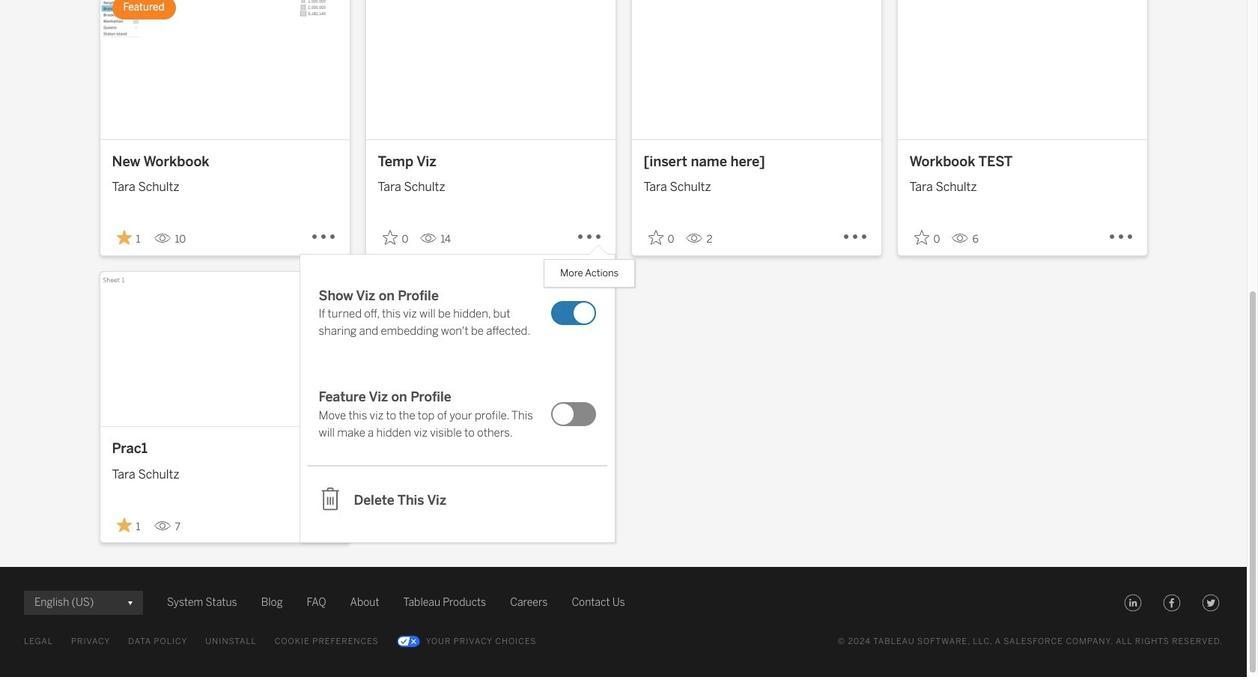 Task type: describe. For each thing, give the bounding box(es) containing it.
1 menu item from the top
[[307, 262, 607, 364]]

2 remove favorite image from the top
[[116, 517, 131, 532]]

2 menu item from the top
[[307, 364, 607, 467]]

add favorite image for 3rd add favorite button from the left
[[914, 230, 929, 245]]

1 add favorite button from the left
[[378, 226, 414, 250]]

2 add favorite button from the left
[[644, 226, 680, 250]]

1 remove favorite image from the top
[[116, 230, 131, 245]]

3 add favorite button from the left
[[910, 226, 946, 250]]



Task type: vqa. For each thing, say whether or not it's contained in the screenshot.
See All Viz of the Day element
no



Task type: locate. For each thing, give the bounding box(es) containing it.
Remove Favorite button
[[112, 226, 148, 250], [112, 513, 148, 537]]

1 horizontal spatial add favorite image
[[914, 230, 929, 245]]

2 add favorite image from the left
[[914, 230, 929, 245]]

more actions image
[[576, 224, 603, 251]]

dialog
[[300, 245, 614, 542]]

list options menu
[[300, 254, 614, 542]]

0 horizontal spatial add favorite button
[[378, 226, 414, 250]]

add favorite image
[[382, 230, 397, 245], [914, 230, 929, 245]]

2 remove favorite button from the top
[[112, 513, 148, 537]]

0 vertical spatial remove favorite button
[[112, 226, 148, 250]]

selected language element
[[34, 591, 133, 615]]

workbook thumbnail image
[[100, 0, 349, 139], [366, 0, 615, 139], [632, 0, 881, 139], [898, 0, 1147, 139], [100, 272, 349, 426]]

add favorite image
[[648, 230, 663, 245]]

1 horizontal spatial add favorite button
[[644, 226, 680, 250]]

1 vertical spatial remove favorite image
[[116, 517, 131, 532]]

0 horizontal spatial add favorite image
[[382, 230, 397, 245]]

Add Favorite button
[[378, 226, 414, 250], [644, 226, 680, 250], [910, 226, 946, 250]]

1 remove favorite button from the top
[[112, 226, 148, 250]]

0 vertical spatial remove favorite image
[[116, 230, 131, 245]]

featured element
[[112, 0, 176, 19]]

remove favorite image
[[116, 230, 131, 245], [116, 517, 131, 532]]

1 add favorite image from the left
[[382, 230, 397, 245]]

add favorite image for first add favorite button
[[382, 230, 397, 245]]

2 horizontal spatial add favorite button
[[910, 226, 946, 250]]

1 vertical spatial remove favorite button
[[112, 513, 148, 537]]

menu item
[[307, 262, 607, 364], [307, 364, 607, 467]]



